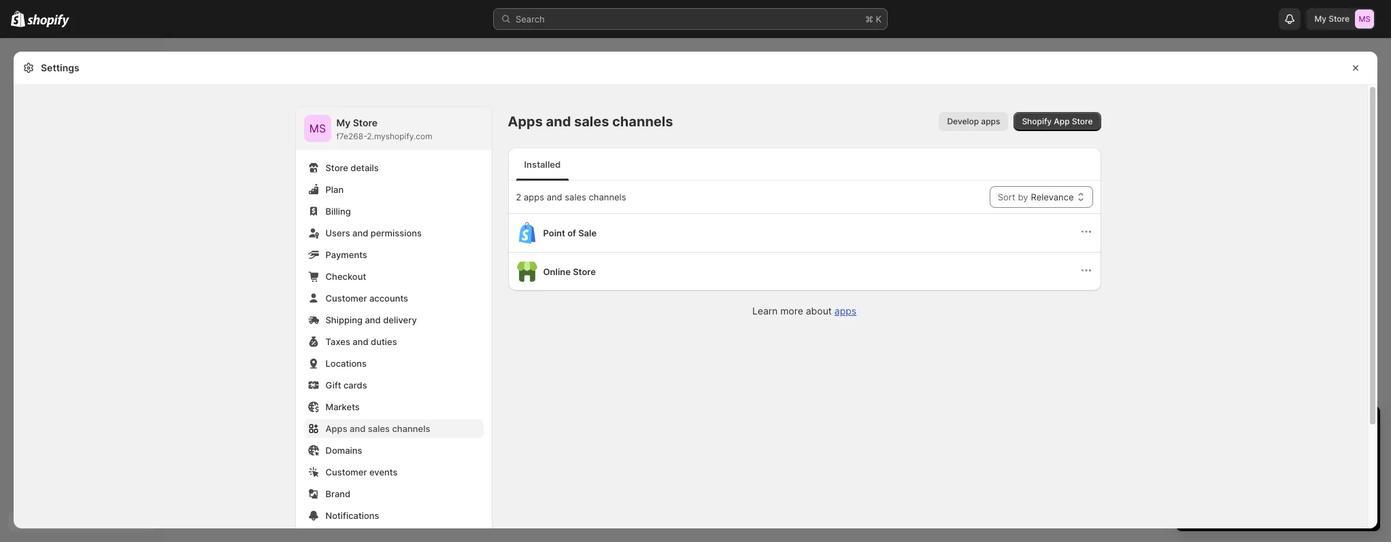 Task type: describe. For each thing, give the bounding box(es) containing it.
brand link
[[304, 485, 483, 504]]

customer for customer accounts
[[326, 293, 367, 304]]

plan
[[326, 184, 344, 195]]

2.myshopify.com
[[367, 131, 432, 142]]

2 vertical spatial apps
[[835, 305, 857, 317]]

sales inside 'apps and sales channels' link
[[368, 424, 390, 435]]

⌘
[[865, 14, 874, 24]]

settings dialog
[[14, 52, 1378, 543]]

0 horizontal spatial shopify image
[[11, 11, 25, 27]]

2 apps and sales channels
[[516, 192, 626, 203]]

of
[[568, 228, 576, 239]]

locations link
[[304, 354, 483, 374]]

store details
[[326, 163, 379, 173]]

apps and sales channels link
[[304, 420, 483, 439]]

k
[[876, 14, 882, 24]]

develop apps link
[[939, 112, 1009, 131]]

1 vertical spatial sales
[[565, 192, 586, 203]]

notifications link
[[304, 507, 483, 526]]

users and permissions
[[326, 228, 422, 239]]

ms button
[[304, 115, 331, 142]]

checkout link
[[304, 267, 483, 286]]

f7e268-
[[336, 131, 367, 142]]

domains
[[326, 446, 362, 457]]

billing
[[326, 206, 351, 217]]

taxes and duties link
[[304, 333, 483, 352]]

online
[[543, 267, 571, 278]]

customer accounts
[[326, 293, 408, 304]]

taxes
[[326, 337, 350, 348]]

apps inside 'apps and sales channels' link
[[326, 424, 347, 435]]

and for 'users and permissions' link in the top left of the page
[[353, 228, 368, 239]]

learn
[[752, 305, 778, 317]]

0 vertical spatial channels
[[612, 114, 673, 130]]

shipping and delivery link
[[304, 311, 483, 330]]

channels inside shop settings menu element
[[392, 424, 430, 435]]

app
[[1054, 116, 1070, 127]]

delivery
[[383, 315, 417, 326]]

store for online store
[[573, 267, 596, 278]]

search
[[516, 14, 545, 24]]

details
[[351, 163, 379, 173]]

shop settings menu element
[[296, 107, 492, 543]]

permissions
[[371, 228, 422, 239]]

your trial just started element
[[1176, 442, 1381, 532]]

sale
[[578, 228, 597, 239]]

shopify app store
[[1022, 116, 1093, 127]]

plan link
[[304, 180, 483, 199]]

and for shipping and delivery link
[[365, 315, 381, 326]]

store inside store details link
[[326, 163, 348, 173]]

sort
[[998, 192, 1016, 203]]

store for my store f7e268-2.myshopify.com
[[353, 117, 378, 129]]

duties
[[371, 337, 397, 348]]

apps for 2
[[524, 192, 544, 203]]

0 vertical spatial apps and sales channels
[[508, 114, 673, 130]]

settings
[[41, 62, 79, 73]]

customer accounts link
[[304, 289, 483, 308]]

develop
[[947, 116, 979, 127]]

1 horizontal spatial apps
[[508, 114, 543, 130]]

point of sale logo image
[[516, 222, 538, 244]]

apps and sales channels inside shop settings menu element
[[326, 424, 430, 435]]

shipping
[[326, 315, 363, 326]]



Task type: vqa. For each thing, say whether or not it's contained in the screenshot.
My
yes



Task type: locate. For each thing, give the bounding box(es) containing it.
and inside 'apps and sales channels' link
[[350, 424, 366, 435]]

shopify app store link
[[1014, 112, 1101, 131]]

0 horizontal spatial my
[[336, 117, 351, 129]]

0 vertical spatial my store image
[[1355, 10, 1374, 29]]

cards
[[344, 380, 367, 391]]

1 horizontal spatial apps and sales channels
[[508, 114, 673, 130]]

my store
[[1315, 14, 1350, 24]]

apps up installed button
[[508, 114, 543, 130]]

my store image left f7e268-
[[304, 115, 331, 142]]

and up installed button
[[546, 114, 571, 130]]

installed button
[[513, 148, 572, 181]]

shopify
[[1022, 116, 1052, 127]]

0 horizontal spatial apps
[[326, 424, 347, 435]]

apps down markets
[[326, 424, 347, 435]]

apps and sales channels down markets link
[[326, 424, 430, 435]]

gift
[[326, 380, 341, 391]]

and down installed
[[547, 192, 562, 203]]

notifications
[[326, 511, 379, 522]]

learn more about apps
[[752, 305, 857, 317]]

2 vertical spatial channels
[[392, 424, 430, 435]]

customer down checkout
[[326, 293, 367, 304]]

users and permissions link
[[304, 224, 483, 243]]

billing link
[[304, 202, 483, 221]]

my store f7e268-2.myshopify.com
[[336, 117, 432, 142]]

0 vertical spatial my
[[1315, 14, 1327, 24]]

and down customer accounts
[[365, 315, 381, 326]]

by
[[1018, 192, 1028, 203]]

brand
[[326, 489, 351, 500]]

more
[[780, 305, 803, 317]]

and inside shipping and delivery link
[[365, 315, 381, 326]]

payments link
[[304, 246, 483, 265]]

taxes and duties
[[326, 337, 397, 348]]

1 vertical spatial customer
[[326, 467, 367, 478]]

0 vertical spatial sales
[[574, 114, 609, 130]]

my
[[1315, 14, 1327, 24], [336, 117, 351, 129]]

users
[[326, 228, 350, 239]]

and right taxes
[[353, 337, 369, 348]]

0 horizontal spatial apps
[[524, 192, 544, 203]]

0 vertical spatial apps
[[981, 116, 1000, 127]]

2 customer from the top
[[326, 467, 367, 478]]

apps and sales channels up installed button
[[508, 114, 673, 130]]

1 customer from the top
[[326, 293, 367, 304]]

store for my store
[[1329, 14, 1350, 24]]

2 horizontal spatial apps
[[981, 116, 1000, 127]]

gift cards
[[326, 380, 367, 391]]

customer
[[326, 293, 367, 304], [326, 467, 367, 478]]

develop apps
[[947, 116, 1000, 127]]

sort by relevance
[[998, 192, 1074, 203]]

dialog
[[1383, 52, 1391, 529]]

store inside my store f7e268-2.myshopify.com
[[353, 117, 378, 129]]

customer down domains
[[326, 467, 367, 478]]

and for taxes and duties link
[[353, 337, 369, 348]]

payments
[[326, 250, 367, 261]]

1 horizontal spatial shopify image
[[27, 14, 70, 28]]

my store image inside shop settings menu element
[[304, 115, 331, 142]]

1 vertical spatial my
[[336, 117, 351, 129]]

checkout
[[326, 271, 366, 282]]

markets link
[[304, 398, 483, 417]]

shopify image
[[11, 11, 25, 27], [27, 14, 70, 28]]

⌘ k
[[865, 14, 882, 24]]

channels
[[612, 114, 673, 130], [589, 192, 626, 203], [392, 424, 430, 435]]

customer events
[[326, 467, 398, 478]]

1 vertical spatial apps
[[326, 424, 347, 435]]

apps link
[[835, 305, 857, 317]]

and right users
[[353, 228, 368, 239]]

2 vertical spatial sales
[[368, 424, 390, 435]]

and for 'apps and sales channels' link
[[350, 424, 366, 435]]

shipping and delivery
[[326, 315, 417, 326]]

customer events link
[[304, 463, 483, 482]]

apps
[[981, 116, 1000, 127], [524, 192, 544, 203], [835, 305, 857, 317]]

and up domains
[[350, 424, 366, 435]]

apps right 2
[[524, 192, 544, 203]]

my for my store f7e268-2.myshopify.com
[[336, 117, 351, 129]]

0 horizontal spatial my store image
[[304, 115, 331, 142]]

and inside taxes and duties link
[[353, 337, 369, 348]]

apps right about
[[835, 305, 857, 317]]

my store image
[[1355, 10, 1374, 29], [304, 115, 331, 142]]

and inside 'users and permissions' link
[[353, 228, 368, 239]]

locations
[[326, 359, 367, 369]]

0 horizontal spatial apps and sales channels
[[326, 424, 430, 435]]

markets
[[326, 402, 360, 413]]

my for my store
[[1315, 14, 1327, 24]]

1 horizontal spatial my store image
[[1355, 10, 1374, 29]]

1 vertical spatial apps
[[524, 192, 544, 203]]

accounts
[[369, 293, 408, 304]]

0 vertical spatial customer
[[326, 293, 367, 304]]

my inside my store f7e268-2.myshopify.com
[[336, 117, 351, 129]]

installed
[[524, 159, 561, 170]]

and
[[546, 114, 571, 130], [547, 192, 562, 203], [353, 228, 368, 239], [365, 315, 381, 326], [353, 337, 369, 348], [350, 424, 366, 435]]

1 vertical spatial apps and sales channels
[[326, 424, 430, 435]]

my store image right my store
[[1355, 10, 1374, 29]]

domains link
[[304, 442, 483, 461]]

apps
[[508, 114, 543, 130], [326, 424, 347, 435]]

point of sale
[[543, 228, 597, 239]]

point
[[543, 228, 565, 239]]

2
[[516, 192, 521, 203]]

online store
[[543, 267, 596, 278]]

store details link
[[304, 159, 483, 178]]

0 vertical spatial apps
[[508, 114, 543, 130]]

apps right develop
[[981, 116, 1000, 127]]

1 vertical spatial my store image
[[304, 115, 331, 142]]

store
[[1329, 14, 1350, 24], [1072, 116, 1093, 127], [353, 117, 378, 129], [326, 163, 348, 173], [573, 267, 596, 278]]

sales
[[574, 114, 609, 130], [565, 192, 586, 203], [368, 424, 390, 435]]

apps and sales channels
[[508, 114, 673, 130], [326, 424, 430, 435]]

about
[[806, 305, 832, 317]]

events
[[369, 467, 398, 478]]

1 vertical spatial channels
[[589, 192, 626, 203]]

relevance
[[1031, 192, 1074, 203]]

online store logo image
[[516, 261, 538, 283]]

store inside shopify app store link
[[1072, 116, 1093, 127]]

customer for customer events
[[326, 467, 367, 478]]

1 horizontal spatial apps
[[835, 305, 857, 317]]

1 horizontal spatial my
[[1315, 14, 1327, 24]]

apps for develop
[[981, 116, 1000, 127]]

gift cards link
[[304, 376, 483, 395]]



